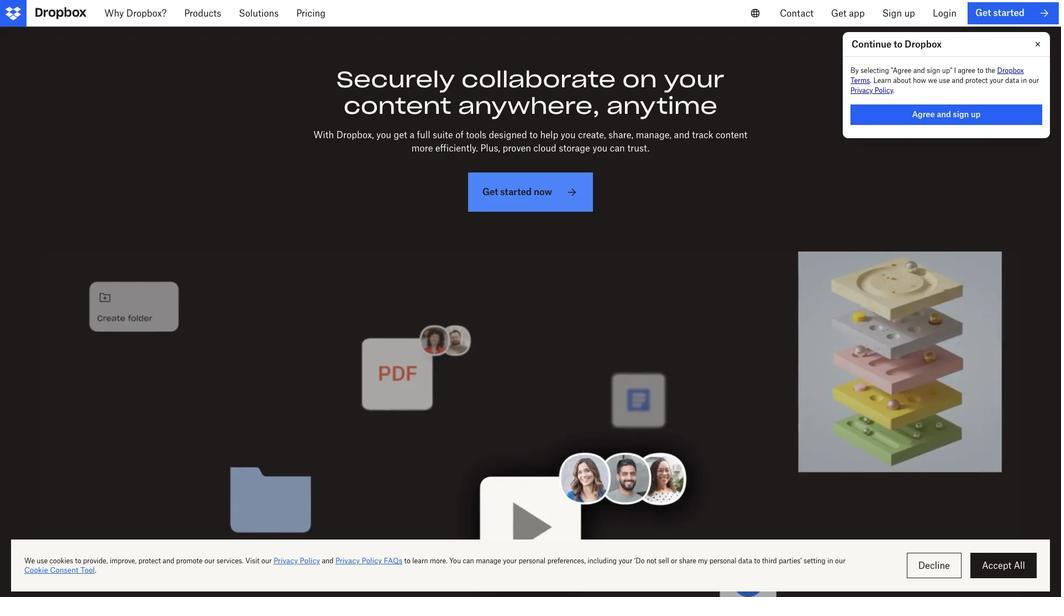 Task type: locate. For each thing, give the bounding box(es) containing it.
sign
[[927, 66, 941, 75], [954, 109, 970, 119]]

0 horizontal spatial content
[[344, 92, 452, 120]]

. up privacy policy link
[[871, 76, 872, 85]]

track
[[692, 129, 714, 140]]

agree and sign up button
[[851, 105, 1043, 125]]

1 horizontal spatial dropbox
[[998, 66, 1025, 75]]

0 horizontal spatial started
[[501, 186, 532, 197]]

why
[[105, 8, 124, 19]]

1 horizontal spatial sign
[[954, 109, 970, 119]]

content
[[344, 92, 452, 120], [716, 129, 748, 140]]

you down create,
[[593, 143, 608, 154]]

sign down . learn about how we use and protect your data in our privacy policy .
[[954, 109, 970, 119]]

dropbox up 'data'
[[998, 66, 1025, 75]]

to inside with dropbox, you get a full suite of tools designed to help you create, share, manage, and track content more efficiently. plus, proven cloud storage you can trust.
[[530, 129, 538, 140]]

1 vertical spatial content
[[716, 129, 748, 140]]

share,
[[609, 129, 634, 140]]

you
[[377, 129, 392, 140], [561, 129, 576, 140], [593, 143, 608, 154]]

your inside securely collaborate on your content anywhere, anytime
[[664, 65, 725, 93]]

sign up we
[[927, 66, 941, 75]]

proven
[[503, 143, 531, 154]]

why dropbox?
[[105, 8, 167, 19]]

. down about
[[894, 86, 895, 95]]

securely
[[337, 65, 455, 93]]

how
[[914, 76, 927, 85]]

sign up link
[[874, 0, 925, 27]]

get left the 'app'
[[832, 8, 847, 19]]

designed
[[489, 129, 527, 140]]

2 horizontal spatial you
[[593, 143, 608, 154]]

securely collaborate on your content anywhere, anytime
[[337, 65, 725, 120]]

1 horizontal spatial you
[[561, 129, 576, 140]]

to left the
[[978, 66, 984, 75]]

and left 'track'
[[674, 129, 690, 140]]

solutions
[[239, 8, 279, 19]]

0 horizontal spatial sign
[[927, 66, 941, 75]]

1 vertical spatial sign
[[954, 109, 970, 119]]

1 vertical spatial started
[[501, 186, 532, 197]]

0 horizontal spatial dropbox
[[905, 39, 942, 50]]

up down protect in the right top of the page
[[972, 109, 981, 119]]

2 horizontal spatial get
[[976, 7, 992, 18]]

agree
[[959, 66, 976, 75]]

up right sign
[[905, 8, 916, 19]]

started
[[994, 7, 1025, 18], [501, 186, 532, 197]]

contact
[[780, 8, 814, 19]]

and up how
[[914, 66, 926, 75]]

1 vertical spatial up
[[972, 109, 981, 119]]

0 horizontal spatial get
[[483, 186, 498, 197]]

1 horizontal spatial get
[[832, 8, 847, 19]]

a
[[410, 129, 415, 140]]

0 vertical spatial started
[[994, 7, 1025, 18]]

get down plus,
[[483, 186, 498, 197]]

on
[[623, 65, 658, 93]]

0 vertical spatial sign
[[927, 66, 941, 75]]

your right on
[[664, 65, 725, 93]]

sign
[[883, 8, 903, 19]]

0 horizontal spatial you
[[377, 129, 392, 140]]

dropbox terms
[[851, 66, 1025, 85]]

started for get started now
[[501, 186, 532, 197]]

0 horizontal spatial to
[[530, 129, 538, 140]]

0 vertical spatial content
[[344, 92, 452, 120]]

your
[[664, 65, 725, 93], [990, 76, 1004, 85]]

1 vertical spatial dropbox
[[998, 66, 1025, 75]]

get for get app
[[832, 8, 847, 19]]

1 vertical spatial .
[[894, 86, 895, 95]]

to up "agree
[[894, 39, 903, 50]]

get started link
[[968, 2, 1060, 24]]

dropbox terms link
[[851, 66, 1025, 85]]

policy
[[875, 86, 894, 95]]

agree
[[913, 109, 936, 119]]

your down the
[[990, 76, 1004, 85]]

1 vertical spatial to
[[978, 66, 984, 75]]

login
[[933, 8, 957, 19]]

agree and sign up
[[913, 109, 981, 119]]

you up storage
[[561, 129, 576, 140]]

0 horizontal spatial up
[[905, 8, 916, 19]]

and
[[914, 66, 926, 75], [952, 76, 964, 85], [937, 109, 952, 119], [674, 129, 690, 140]]

login link
[[925, 0, 966, 27]]

1 horizontal spatial content
[[716, 129, 748, 140]]

contact button
[[772, 0, 823, 27]]

0 vertical spatial up
[[905, 8, 916, 19]]

privacy policy link
[[851, 86, 894, 95]]

trust.
[[628, 143, 650, 154]]

why dropbox? button
[[96, 0, 176, 27]]

1 horizontal spatial your
[[990, 76, 1004, 85]]

1 horizontal spatial up
[[972, 109, 981, 119]]

efficiently.
[[436, 143, 478, 154]]

0 horizontal spatial .
[[871, 76, 872, 85]]

and right agree
[[937, 109, 952, 119]]

1 horizontal spatial .
[[894, 86, 895, 95]]

get inside dropdown button
[[832, 8, 847, 19]]

get
[[976, 7, 992, 18], [832, 8, 847, 19], [483, 186, 498, 197]]

get for get started
[[976, 7, 992, 18]]

you left get
[[377, 129, 392, 140]]

0 horizontal spatial your
[[664, 65, 725, 93]]

plus,
[[481, 143, 501, 154]]

1 horizontal spatial started
[[994, 7, 1025, 18]]

our
[[1029, 76, 1040, 85]]

get right login link at top right
[[976, 7, 992, 18]]

content right 'track'
[[716, 129, 748, 140]]

by selecting "agree and sign up" i agree to the
[[851, 66, 998, 75]]

0 vertical spatial to
[[894, 39, 903, 50]]

sign up
[[883, 8, 916, 19]]

we
[[929, 76, 938, 85]]

suite
[[433, 129, 453, 140]]

to left help
[[530, 129, 538, 140]]

content up get
[[344, 92, 452, 120]]

"agree
[[891, 66, 912, 75]]

content inside securely collaborate on your content anywhere, anytime
[[344, 92, 452, 120]]

dropbox
[[905, 39, 942, 50], [998, 66, 1025, 75]]

of
[[456, 129, 464, 140]]

and down the "i"
[[952, 76, 964, 85]]

get app
[[832, 8, 865, 19]]

to
[[894, 39, 903, 50], [978, 66, 984, 75], [530, 129, 538, 140]]

protect
[[966, 76, 988, 85]]

get
[[394, 129, 407, 140]]

2 vertical spatial to
[[530, 129, 538, 140]]

content inside with dropbox, you get a full suite of tools designed to help you create, share, manage, and track content more efficiently. plus, proven cloud storage you can trust.
[[716, 129, 748, 140]]

.
[[871, 76, 872, 85], [894, 86, 895, 95]]

up
[[905, 8, 916, 19], [972, 109, 981, 119]]

help
[[541, 129, 559, 140]]

now
[[534, 186, 552, 197]]

pricing link
[[288, 0, 335, 27]]

with dropbox, you get a full suite of tools designed to help you create, share, manage, and track content more efficiently. plus, proven cloud storage you can trust.
[[314, 129, 748, 154]]

get started
[[976, 7, 1025, 18]]

dropbox up by selecting "agree and sign up" i agree to the in the right of the page
[[905, 39, 942, 50]]

products
[[184, 8, 221, 19]]



Task type: vqa. For each thing, say whether or not it's contained in the screenshot.
bottommost Up
yes



Task type: describe. For each thing, give the bounding box(es) containing it.
get started now link
[[468, 173, 593, 212]]

terms
[[851, 76, 871, 85]]

cloud
[[534, 143, 557, 154]]

by
[[851, 66, 859, 75]]

1 horizontal spatial to
[[894, 39, 903, 50]]

and inside button
[[937, 109, 952, 119]]

2 horizontal spatial to
[[978, 66, 984, 75]]

privacy
[[851, 86, 874, 95]]

started for get started
[[994, 7, 1025, 18]]

the
[[986, 66, 996, 75]]

with
[[314, 129, 334, 140]]

selecting
[[861, 66, 890, 75]]

manage,
[[636, 129, 672, 140]]

dropbox?
[[126, 8, 167, 19]]

can
[[610, 143, 625, 154]]

more
[[412, 143, 433, 154]]

and inside . learn about how we use and protect your data in our privacy policy .
[[952, 76, 964, 85]]

collaborate
[[462, 65, 616, 93]]

get started now
[[483, 186, 552, 197]]

continue to dropbox
[[852, 39, 942, 50]]

full
[[417, 129, 431, 140]]

pricing
[[297, 8, 326, 19]]

storage
[[559, 143, 591, 154]]

anytime
[[607, 92, 718, 120]]

in
[[1022, 76, 1028, 85]]

and inside with dropbox, you get a full suite of tools designed to help you create, share, manage, and track content more efficiently. plus, proven cloud storage you can trust.
[[674, 129, 690, 140]]

solutions button
[[230, 0, 288, 27]]

anywhere,
[[458, 92, 600, 120]]

use
[[940, 76, 951, 85]]

sign inside button
[[954, 109, 970, 119]]

create,
[[578, 129, 607, 140]]

up inside button
[[972, 109, 981, 119]]

dropbox,
[[337, 129, 374, 140]]

up"
[[943, 66, 953, 75]]

. learn about how we use and protect your data in our privacy policy .
[[851, 76, 1040, 95]]

dropbox inside dropbox terms
[[998, 66, 1025, 75]]

get app button
[[823, 0, 874, 27]]

continue
[[852, 39, 892, 50]]

get for get started now
[[483, 186, 498, 197]]

products button
[[176, 0, 230, 27]]

0 vertical spatial .
[[871, 76, 872, 85]]

data
[[1006, 76, 1020, 85]]

tools
[[466, 129, 487, 140]]

your inside . learn about how we use and protect your data in our privacy policy .
[[990, 76, 1004, 85]]

0 vertical spatial dropbox
[[905, 39, 942, 50]]

learn
[[874, 76, 892, 85]]

app
[[850, 8, 865, 19]]

about
[[894, 76, 912, 85]]

i
[[955, 66, 957, 75]]



